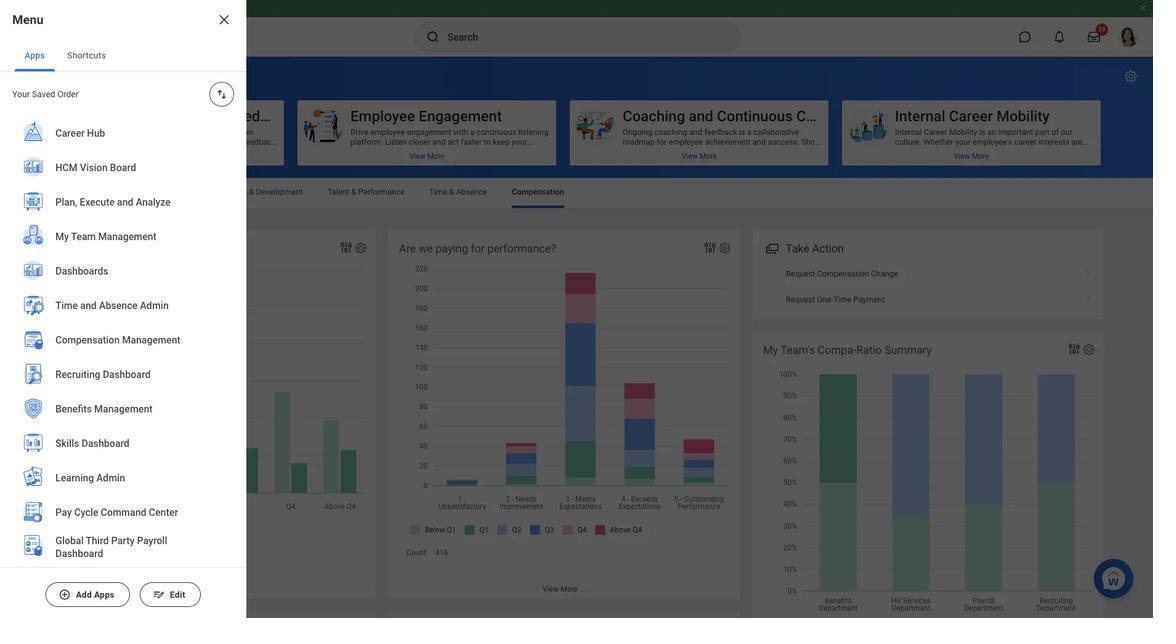 Task type: locate. For each thing, give the bounding box(es) containing it.
1 horizontal spatial learning
[[216, 187, 247, 196]]

notifications large image
[[1053, 31, 1066, 43]]

view more ... link up the cost to move employees below midpoint to midpoint element
[[388, 579, 740, 600]]

for for potential?
[[107, 242, 121, 255]]

paying for potential?
[[72, 242, 105, 255]]

time down dashboards
[[55, 300, 78, 312]]

1 request from the top
[[786, 269, 815, 278]]

0 vertical spatial summary
[[47, 187, 81, 196]]

for left performance?
[[471, 242, 485, 255]]

2 vertical spatial and
[[80, 300, 97, 312]]

request inside request one-time payment link
[[786, 295, 815, 304]]

1 horizontal spatial view
[[543, 585, 559, 594]]

2 ... from the left
[[579, 585, 585, 594]]

view more ... inside are we paying for potential? element
[[179, 585, 221, 594]]

1 view from the left
[[179, 585, 195, 594]]

career
[[949, 108, 993, 125], [55, 128, 85, 139]]

add apps button
[[46, 583, 130, 607]]

... up the cost to move employees below midpoint to midpoint element
[[579, 585, 585, 594]]

0 horizontal spatial my
[[25, 68, 45, 85]]

admin up pay cycle command center
[[96, 473, 125, 484]]

tab list containing team summary
[[12, 179, 1141, 208]]

0 horizontal spatial view
[[179, 585, 195, 594]]

paying up dashboards
[[72, 242, 105, 255]]

absence inside the global navigation dialog
[[99, 300, 137, 312]]

my team management
[[25, 68, 177, 85], [55, 231, 157, 243]]

view inside are we paying for potential? element
[[179, 585, 195, 594]]

engagement
[[419, 108, 502, 125]]

management inside main content
[[89, 68, 177, 85]]

view more ... for are we paying for performance?
[[543, 585, 585, 594]]

mobility
[[997, 108, 1050, 125]]

coaching
[[623, 108, 685, 125]]

489 button
[[72, 548, 86, 558]]

dashboard for recruiting dashboard
[[103, 369, 151, 381]]

compensation inside tab list
[[512, 187, 564, 196]]

apps button
[[15, 39, 55, 71]]

count inside "are we paying for performance?" element
[[407, 549, 426, 558]]

2 are from the left
[[399, 242, 416, 255]]

admin down dashboards link
[[140, 300, 169, 312]]

1 horizontal spatial absence
[[456, 187, 487, 196]]

summary up "plan,"
[[47, 187, 81, 196]]

3 & from the left
[[449, 187, 454, 196]]

compensation up recruiting at the left bottom
[[55, 335, 120, 346]]

1 vertical spatial tab list
[[12, 179, 1141, 208]]

are for are we paying for performance?
[[399, 242, 416, 255]]

1 horizontal spatial are
[[399, 242, 416, 255]]

0 horizontal spatial compensation
[[55, 335, 120, 346]]

1 horizontal spatial admin
[[140, 300, 169, 312]]

my team's compa-ratio summary element
[[752, 332, 1104, 618]]

and left analyze
[[117, 197, 133, 208]]

admin
[[140, 300, 169, 312], [96, 473, 125, 484]]

for
[[107, 242, 121, 255], [471, 242, 485, 255]]

dashboard inside 'link'
[[103, 369, 151, 381]]

time for time and absence admin
[[55, 300, 78, 312]]

0 vertical spatial chevron right image
[[1080, 265, 1096, 277]]

2 we from the left
[[419, 242, 433, 255]]

0 vertical spatial tab list
[[0, 39, 246, 72]]

0 horizontal spatial are
[[36, 242, 52, 255]]

0 vertical spatial dashboard
[[103, 369, 151, 381]]

1 we from the left
[[55, 242, 69, 255]]

0 vertical spatial admin
[[140, 300, 169, 312]]

your
[[12, 89, 30, 99]]

1 chevron right image from the top
[[1080, 265, 1096, 277]]

2 view more ... link from the left
[[388, 579, 740, 600]]

2 horizontal spatial &
[[449, 187, 454, 196]]

more for performance?
[[560, 585, 578, 594]]

1 vertical spatial absence
[[99, 300, 137, 312]]

my left the 'team's'
[[763, 344, 778, 357]]

1 vertical spatial chevron right image
[[1080, 290, 1096, 303]]

1 horizontal spatial my
[[55, 231, 69, 243]]

my team management down plan, execute and analyze
[[55, 231, 157, 243]]

tab list containing apps
[[0, 39, 246, 72]]

1 horizontal spatial &
[[351, 187, 356, 196]]

and inside 'button'
[[689, 108, 713, 125]]

we
[[55, 242, 69, 255], [419, 242, 433, 255]]

0 vertical spatial my
[[25, 68, 45, 85]]

2 horizontal spatial and
[[689, 108, 713, 125]]

management up power
[[89, 68, 177, 85]]

learning inside the global navigation dialog
[[55, 473, 94, 484]]

2 paying from the left
[[436, 242, 468, 255]]

request inside request compensation change link
[[786, 269, 815, 278]]

0 vertical spatial apps
[[25, 51, 45, 60]]

are
[[36, 242, 52, 255], [399, 242, 416, 255]]

and down dashboards
[[80, 300, 97, 312]]

learning inside tab list
[[216, 187, 247, 196]]

learning left development
[[216, 187, 247, 196]]

0 vertical spatial learning
[[216, 187, 247, 196]]

0 horizontal spatial list
[[0, 116, 246, 618]]

1 vertical spatial dashboard
[[82, 438, 129, 450]]

one-
[[817, 295, 833, 304]]

summary right the ratio
[[885, 344, 932, 357]]

1 vertical spatial apps
[[94, 590, 114, 600]]

configure this page image
[[1124, 69, 1138, 84]]

and right coaching
[[689, 108, 713, 125]]

1 horizontal spatial apps
[[94, 590, 114, 600]]

plan, execute and analyze
[[55, 197, 171, 208]]

time right performance
[[429, 187, 447, 196]]

... inside are we paying for potential? element
[[216, 585, 221, 594]]

0 horizontal spatial time
[[55, 300, 78, 312]]

absence down dashboards link
[[99, 300, 137, 312]]

apps
[[25, 51, 45, 60], [94, 590, 114, 600]]

1 horizontal spatial view more ... link
[[388, 579, 740, 600]]

banner
[[0, 0, 1153, 57]]

learning down skills
[[55, 473, 94, 484]]

career left hub
[[55, 128, 85, 139]]

... inside "are we paying for performance?" element
[[579, 585, 585, 594]]

1 more from the left
[[197, 585, 214, 594]]

chevron right image inside request one-time payment link
[[1080, 290, 1096, 303]]

1 & from the left
[[249, 187, 254, 196]]

2 request from the top
[[786, 295, 815, 304]]

view more ... up the cost to move employees below midpoint to midpoint element
[[543, 585, 585, 594]]

my up saved
[[25, 68, 45, 85]]

compensation management
[[55, 335, 180, 346]]

1 horizontal spatial career
[[949, 108, 993, 125]]

dashboard down 'global'
[[55, 548, 103, 560]]

paying
[[72, 242, 105, 255], [436, 242, 468, 255]]

learning
[[216, 187, 247, 196], [55, 473, 94, 484]]

0 horizontal spatial apps
[[25, 51, 45, 60]]

2 vertical spatial compensation
[[55, 335, 120, 346]]

1 vertical spatial my
[[55, 231, 69, 243]]

absence for and
[[99, 300, 137, 312]]

1 vertical spatial and
[[117, 197, 133, 208]]

for left potential?
[[107, 242, 121, 255]]

1 horizontal spatial compensation
[[512, 187, 564, 196]]

view inside "are we paying for performance?" element
[[543, 585, 559, 594]]

0 vertical spatial my team management
[[25, 68, 177, 85]]

2 view from the left
[[543, 585, 559, 594]]

we for are we paying for performance?
[[419, 242, 433, 255]]

shortcuts
[[67, 51, 106, 60]]

0 vertical spatial and
[[689, 108, 713, 125]]

dashboard
[[103, 369, 151, 381], [82, 438, 129, 450], [55, 548, 103, 560]]

1 view more ... from the left
[[179, 585, 221, 594]]

time & absence
[[429, 187, 487, 196]]

1 horizontal spatial for
[[471, 242, 485, 255]]

internal career mobility button
[[842, 100, 1101, 166]]

apps right add at the bottom left
[[94, 590, 114, 600]]

management down time and absence admin link in the left of the page
[[122, 335, 180, 346]]

benefits
[[55, 404, 92, 415]]

0 horizontal spatial ...
[[216, 585, 221, 594]]

0 horizontal spatial and
[[80, 300, 97, 312]]

1 are from the left
[[36, 242, 52, 255]]

2 for from the left
[[471, 242, 485, 255]]

view up the cost to move employees below midpoint to midpoint element
[[543, 585, 559, 594]]

apps inside apps button
[[25, 51, 45, 60]]

more inside "are we paying for performance?" element
[[560, 585, 578, 594]]

0 vertical spatial career
[[949, 108, 993, 125]]

profile logan mcneil element
[[1111, 23, 1146, 51]]

view more ... up the market position element on the left of the page
[[179, 585, 221, 594]]

plan, execute and analyze link
[[15, 185, 232, 221]]

2 vertical spatial my
[[763, 344, 778, 357]]

1 horizontal spatial count
[[407, 549, 426, 558]]

... up the market position element on the left of the page
[[216, 585, 221, 594]]

view more ... inside "are we paying for performance?" element
[[543, 585, 585, 594]]

view more ... link for are we paying for potential?
[[25, 579, 376, 600]]

team inside the global navigation dialog
[[71, 231, 96, 243]]

&
[[249, 187, 254, 196], [351, 187, 356, 196], [449, 187, 454, 196]]

0 horizontal spatial career
[[55, 128, 85, 139]]

time down request compensation change
[[833, 295, 851, 304]]

time inside tab list
[[429, 187, 447, 196]]

0 horizontal spatial view more ... link
[[25, 579, 376, 600]]

2 more from the left
[[560, 585, 578, 594]]

1 vertical spatial summary
[[885, 344, 932, 357]]

your saved order
[[12, 89, 79, 99]]

2 horizontal spatial time
[[833, 295, 851, 304]]

0 horizontal spatial learning
[[55, 473, 94, 484]]

1 horizontal spatial view more ...
[[543, 585, 585, 594]]

compensation up performance?
[[512, 187, 564, 196]]

2 horizontal spatial compensation
[[817, 269, 869, 278]]

the power of anytime feedback
[[78, 108, 292, 125]]

view
[[179, 585, 195, 594], [543, 585, 559, 594]]

and for continuous
[[689, 108, 713, 125]]

list containing request compensation change
[[752, 261, 1104, 312]]

command
[[101, 507, 146, 519]]

1 horizontal spatial more
[[560, 585, 578, 594]]

career right internal
[[949, 108, 993, 125]]

2 vertical spatial dashboard
[[55, 548, 103, 560]]

recruiting
[[55, 369, 100, 381]]

power
[[107, 108, 149, 125]]

0 horizontal spatial more
[[197, 585, 214, 594]]

2 view more ... from the left
[[543, 585, 585, 594]]

request
[[786, 269, 815, 278], [786, 295, 815, 304]]

add apps
[[76, 590, 114, 600]]

main content
[[0, 57, 1153, 618]]

count down 'global'
[[43, 549, 63, 558]]

0 horizontal spatial absence
[[99, 300, 137, 312]]

1 count from the left
[[43, 549, 63, 558]]

request down take
[[786, 269, 815, 278]]

benefits management link
[[15, 392, 232, 428]]

my team management link
[[15, 220, 232, 256]]

1 horizontal spatial we
[[419, 242, 433, 255]]

chevron right image inside request compensation change link
[[1080, 265, 1096, 277]]

1 horizontal spatial list
[[752, 261, 1104, 312]]

...
[[216, 585, 221, 594], [579, 585, 585, 594]]

1 vertical spatial learning
[[55, 473, 94, 484]]

development
[[256, 187, 303, 196]]

tab list
[[0, 39, 246, 72], [12, 179, 1141, 208]]

2 vertical spatial team
[[71, 231, 96, 243]]

search image
[[425, 30, 440, 44]]

compa-
[[818, 344, 856, 357]]

0 horizontal spatial paying
[[72, 242, 105, 255]]

benefits and pay image
[[21, 566, 55, 598]]

0 horizontal spatial summary
[[47, 187, 81, 196]]

apps down the menu
[[25, 51, 45, 60]]

2 & from the left
[[351, 187, 356, 196]]

time
[[429, 187, 447, 196], [833, 295, 851, 304], [55, 300, 78, 312]]

compensation up request one-time payment in the top of the page
[[817, 269, 869, 278]]

x image
[[217, 12, 232, 27]]

recruiting dashboard
[[55, 369, 151, 381]]

view right text edit image
[[179, 585, 195, 594]]

2 chevron right image from the top
[[1080, 290, 1096, 303]]

performance?
[[487, 242, 556, 255]]

1 vertical spatial career
[[55, 128, 85, 139]]

plan,
[[55, 197, 77, 208]]

request left one-
[[786, 295, 815, 304]]

0 vertical spatial compensation
[[512, 187, 564, 196]]

compensation inside "link"
[[55, 335, 120, 346]]

1 ... from the left
[[216, 585, 221, 594]]

0 vertical spatial absence
[[456, 187, 487, 196]]

dashboard down benefits management
[[82, 438, 129, 450]]

1 vertical spatial my team management
[[55, 231, 157, 243]]

count inside are we paying for potential? element
[[43, 549, 63, 558]]

1 vertical spatial team
[[25, 187, 45, 196]]

team summary
[[25, 187, 81, 196]]

1 horizontal spatial time
[[429, 187, 447, 196]]

more inside are we paying for potential? element
[[197, 585, 214, 594]]

skills dashboard link
[[15, 427, 232, 463]]

time inside the global navigation dialog
[[55, 300, 78, 312]]

dashboard down compensation management "link"
[[103, 369, 151, 381]]

0 horizontal spatial count
[[43, 549, 63, 558]]

view more ...
[[179, 585, 221, 594], [543, 585, 585, 594]]

2 horizontal spatial my
[[763, 344, 778, 357]]

2 count from the left
[[407, 549, 426, 558]]

... for potential?
[[216, 585, 221, 594]]

1 horizontal spatial ...
[[579, 585, 585, 594]]

1 paying from the left
[[72, 242, 105, 255]]

absence up are we paying for performance?
[[456, 187, 487, 196]]

my down "plan,"
[[55, 231, 69, 243]]

paying down time & absence
[[436, 242, 468, 255]]

chevron right image
[[1080, 265, 1096, 277], [1080, 290, 1096, 303]]

& for talent
[[351, 187, 356, 196]]

chevron right image for request one-time payment
[[1080, 290, 1096, 303]]

more up the cost to move employees below midpoint to midpoint element
[[560, 585, 578, 594]]

shortcuts button
[[57, 39, 116, 71]]

summary inside tab list
[[47, 187, 81, 196]]

close environment banner image
[[1140, 4, 1147, 12]]

list
[[0, 116, 246, 618], [752, 261, 1104, 312]]

0 horizontal spatial view more ...
[[179, 585, 221, 594]]

request one-time payment
[[786, 295, 885, 304]]

view more ... link
[[25, 579, 376, 600], [388, 579, 740, 600]]

0 vertical spatial request
[[786, 269, 815, 278]]

view more ... link up the market position element on the left of the page
[[25, 579, 376, 600]]

0 horizontal spatial &
[[249, 187, 254, 196]]

absence
[[456, 187, 487, 196], [99, 300, 137, 312]]

1 view more ... link from the left
[[25, 579, 376, 600]]

recruiting dashboard link
[[15, 358, 232, 394]]

more up the market position element on the left of the page
[[197, 585, 214, 594]]

1 vertical spatial request
[[786, 295, 815, 304]]

change
[[871, 269, 898, 278]]

0 horizontal spatial for
[[107, 242, 121, 255]]

management inside "link"
[[122, 335, 180, 346]]

1 vertical spatial admin
[[96, 473, 125, 484]]

0 horizontal spatial we
[[55, 242, 69, 255]]

1 for from the left
[[107, 242, 121, 255]]

count left 416
[[407, 549, 426, 558]]

my team management down shortcuts
[[25, 68, 177, 85]]

1 horizontal spatial paying
[[436, 242, 468, 255]]



Task type: describe. For each thing, give the bounding box(es) containing it.
are for are we paying for potential?
[[36, 242, 52, 255]]

potential?
[[124, 242, 172, 255]]

feedback
[[228, 108, 292, 125]]

coaching and continuous conversations
[[623, 108, 892, 125]]

request one-time payment link
[[752, 287, 1104, 312]]

cost to move employees below midpoint to midpoint element
[[388, 612, 740, 618]]

employee engagement button
[[298, 100, 556, 166]]

are we paying for potential? element
[[25, 230, 376, 600]]

paying for performance?
[[436, 242, 468, 255]]

count for are we paying for potential?
[[43, 549, 63, 558]]

management down plan, execute and analyze link
[[98, 231, 157, 243]]

center
[[149, 507, 178, 519]]

party
[[111, 535, 135, 547]]

learning for learning admin
[[55, 473, 94, 484]]

learning admin
[[55, 473, 125, 484]]

hcm vision board link
[[15, 151, 232, 187]]

1 vertical spatial compensation
[[817, 269, 869, 278]]

dashboards
[[55, 266, 108, 277]]

view for are we paying for potential?
[[179, 585, 195, 594]]

main content containing my team management
[[0, 57, 1153, 618]]

vision
[[80, 162, 108, 174]]

performance
[[358, 187, 405, 196]]

menu
[[12, 12, 44, 27]]

dashboards link
[[15, 254, 232, 290]]

ratio
[[856, 344, 882, 357]]

0 horizontal spatial admin
[[96, 473, 125, 484]]

request for request one-time payment
[[786, 295, 815, 304]]

internal career mobility
[[895, 108, 1050, 125]]

continuous
[[717, 108, 793, 125]]

payroll
[[137, 535, 167, 547]]

hub
[[87, 128, 105, 139]]

management down recruiting dashboard 'link'
[[94, 404, 153, 415]]

talent & performance
[[328, 187, 405, 196]]

third
[[86, 535, 109, 547]]

execute
[[80, 197, 115, 208]]

my team management inside the global navigation dialog
[[55, 231, 157, 243]]

conversations
[[796, 108, 892, 125]]

market position element
[[25, 612, 376, 618]]

& for learning
[[249, 187, 254, 196]]

1 horizontal spatial and
[[117, 197, 133, 208]]

take action
[[786, 242, 844, 255]]

time and absence admin
[[55, 300, 169, 312]]

employee
[[350, 108, 415, 125]]

my team management inside main content
[[25, 68, 177, 85]]

are we paying for performance? element
[[388, 230, 740, 600]]

career inside internal career mobility button
[[949, 108, 993, 125]]

& for time
[[449, 187, 454, 196]]

pay cycle command center
[[55, 507, 178, 519]]

are we paying for potential?
[[36, 242, 172, 255]]

learning & development
[[216, 187, 303, 196]]

are we paying for performance?
[[399, 242, 556, 255]]

list containing career hub
[[0, 116, 246, 618]]

the power of anytime feedback button
[[25, 100, 292, 166]]

apps inside add apps button
[[94, 590, 114, 600]]

menu group image
[[763, 240, 780, 256]]

416
[[435, 549, 448, 558]]

saved
[[32, 89, 55, 99]]

global navigation dialog
[[0, 0, 246, 618]]

team's
[[781, 344, 815, 357]]

edit button
[[140, 583, 201, 607]]

of
[[153, 108, 166, 125]]

cycle
[[74, 507, 98, 519]]

internal
[[895, 108, 945, 125]]

view more ... link for are we paying for performance?
[[388, 579, 740, 600]]

view more ... for are we paying for potential?
[[179, 585, 221, 594]]

text edit image
[[153, 589, 165, 601]]

talent
[[328, 187, 349, 196]]

learning for learning & development
[[216, 187, 247, 196]]

board
[[110, 162, 136, 174]]

order
[[57, 89, 79, 99]]

inbox large image
[[1088, 31, 1100, 43]]

benefits management
[[55, 404, 153, 415]]

global third party payroll dashboard
[[55, 535, 167, 560]]

add
[[76, 590, 92, 600]]

... for performance?
[[579, 585, 585, 594]]

sort image
[[216, 88, 228, 100]]

0 vertical spatial team
[[48, 68, 85, 85]]

time and absence admin link
[[15, 289, 232, 325]]

request compensation change link
[[752, 261, 1104, 287]]

plus circle image
[[59, 589, 71, 601]]

list inside main content
[[752, 261, 1104, 312]]

more for potential?
[[197, 585, 214, 594]]

time for time & absence
[[429, 187, 447, 196]]

edit
[[170, 590, 185, 600]]

489
[[72, 549, 84, 558]]

career inside career hub link
[[55, 128, 85, 139]]

payment
[[853, 295, 885, 304]]

action
[[812, 242, 844, 255]]

we for are we paying for potential?
[[55, 242, 69, 255]]

absence for &
[[456, 187, 487, 196]]

compensation management link
[[15, 323, 232, 359]]

analyze
[[136, 197, 171, 208]]

hcm
[[55, 162, 78, 174]]

for for performance?
[[471, 242, 485, 255]]

dashboard inside global third party payroll dashboard
[[55, 548, 103, 560]]

the
[[78, 108, 103, 125]]

request compensation change
[[786, 269, 898, 278]]

my team's compa-ratio summary
[[763, 344, 932, 357]]

request for request compensation change
[[786, 269, 815, 278]]

dashboard for skills dashboard
[[82, 438, 129, 450]]

learning admin link
[[15, 461, 232, 497]]

and for absence
[[80, 300, 97, 312]]

compensation for compensation management
[[55, 335, 120, 346]]

compensation for compensation
[[512, 187, 564, 196]]

employee engagement
[[350, 108, 502, 125]]

team inside tab list
[[25, 187, 45, 196]]

416 button
[[435, 548, 450, 558]]

career hub
[[55, 128, 105, 139]]

my inside the global navigation dialog
[[55, 231, 69, 243]]

pay
[[55, 507, 72, 519]]

skills
[[55, 438, 79, 450]]

1 horizontal spatial summary
[[885, 344, 932, 357]]

view for are we paying for performance?
[[543, 585, 559, 594]]

coaching and continuous conversations button
[[570, 100, 892, 166]]

count for are we paying for performance?
[[407, 549, 426, 558]]

pay cycle command center link
[[15, 496, 232, 532]]

career hub link
[[15, 116, 232, 152]]

hcm vision board
[[55, 162, 136, 174]]

global
[[55, 535, 84, 547]]

chevron right image for request compensation change
[[1080, 265, 1096, 277]]

anytime
[[170, 108, 224, 125]]

take
[[786, 242, 809, 255]]



Task type: vqa. For each thing, say whether or not it's contained in the screenshot.
the Font menu item
no



